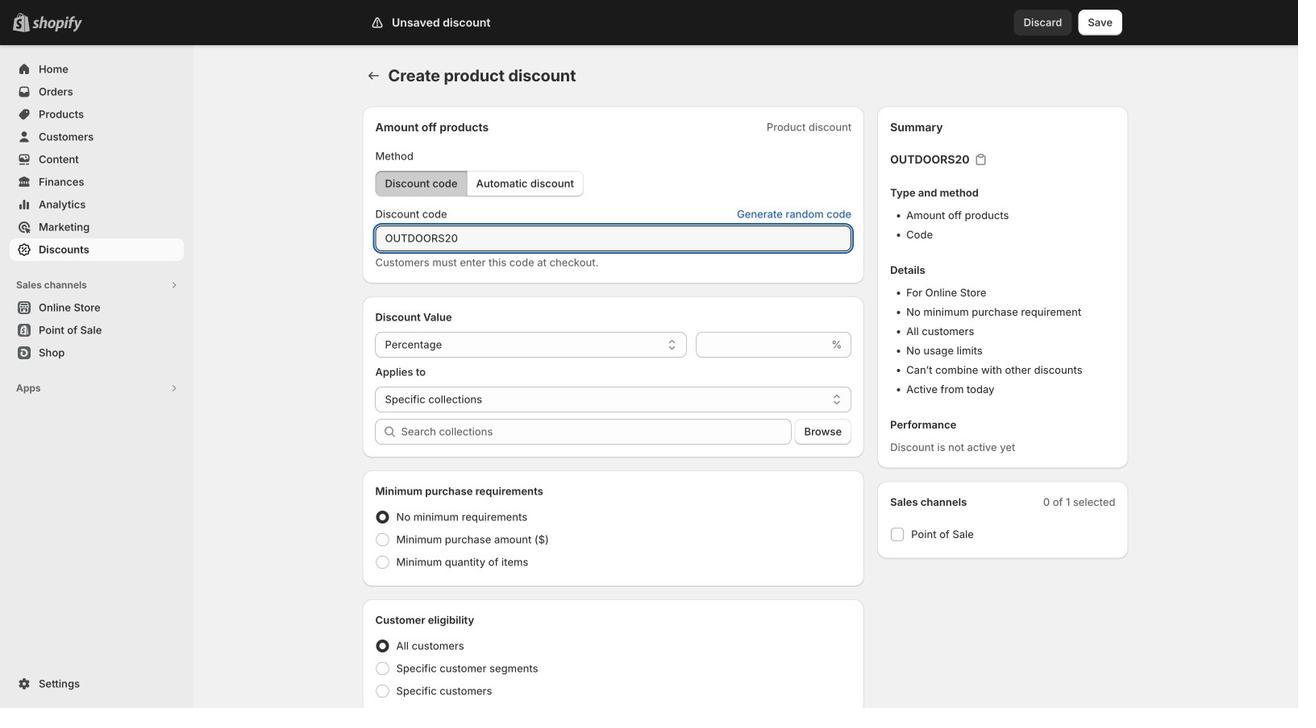 Task type: describe. For each thing, give the bounding box(es) containing it.
shopify image
[[32, 16, 82, 32]]



Task type: vqa. For each thing, say whether or not it's contained in the screenshot.
Search collections text field
yes



Task type: locate. For each thing, give the bounding box(es) containing it.
None text field
[[375, 226, 852, 252], [696, 332, 828, 358], [375, 226, 852, 252], [696, 332, 828, 358]]

Search collections text field
[[401, 419, 791, 445]]



